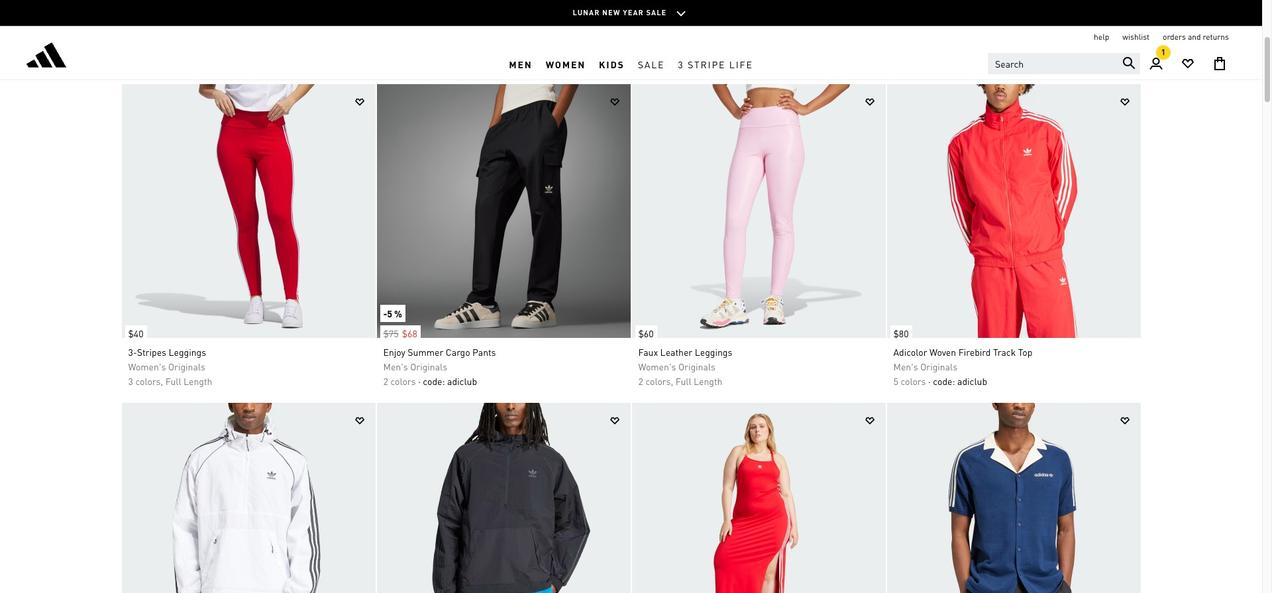 Task type: vqa. For each thing, say whether or not it's contained in the screenshot.
colors inside Enjoy Summer Cargo Pants Men's Originals 2 colors · code: adiclub
yes



Task type: describe. For each thing, give the bounding box(es) containing it.
2 inside faux leather leggings women's originals 2 colors, full length
[[639, 375, 643, 387]]

%
[[394, 308, 402, 320]]

$68
[[402, 328, 417, 340]]

women's for faux
[[639, 361, 676, 373]]

3 stripe life
[[678, 58, 753, 70]]

women's originals red 3-stripes leggings image
[[122, 84, 375, 338]]

life
[[729, 58, 753, 70]]

stripes
[[137, 346, 166, 358]]

men's originals red adicolor woven firebird track top image
[[887, 84, 1141, 338]]

new
[[602, 8, 621, 17]]

men's originals black enjoy summer cargo pants image
[[377, 84, 631, 338]]

lunar new year sale
[[573, 8, 667, 17]]

$75
[[383, 328, 399, 340]]

3-
[[128, 346, 137, 358]]

stripe
[[688, 58, 726, 70]]

code: inside enjoy summer cargo pants men's originals 2 colors · code: adiclub
[[423, 375, 445, 387]]

firebird
[[959, 346, 991, 358]]

cargo
[[446, 346, 470, 358]]

adicolor woven firebird track top men's originals 5 colors · code: adiclub
[[894, 346, 1033, 387]]

pants
[[473, 346, 496, 358]]

enjoy
[[383, 346, 405, 358]]

woven
[[930, 346, 956, 358]]

women's originals red adicolor 3-stripes dress image
[[632, 403, 886, 593]]

sale link
[[631, 48, 672, 80]]

full for stripes
[[165, 375, 181, 387]]

2 inside enjoy summer cargo pants men's originals 2 colors · code: adiclub
[[383, 375, 388, 387]]

and
[[1188, 32, 1201, 42]]

men's originals white anorak image
[[122, 403, 375, 593]]

women's originals pink faux leather leggings image
[[632, 84, 886, 338]]

filter & sort
[[1056, 48, 1108, 60]]

$60 link
[[632, 319, 657, 342]]

colors, for 2
[[646, 375, 673, 387]]

leggings for faux leather leggings
[[695, 346, 733, 358]]

men's originals black anorak image
[[377, 403, 631, 593]]

men link
[[503, 48, 539, 80]]

lunar
[[573, 8, 600, 17]]

full for leather
[[676, 375, 692, 387]]

0 horizontal spatial 5
[[387, 308, 392, 320]]

5 inside adicolor woven firebird track top men's originals 5 colors · code: adiclub
[[894, 375, 899, 387]]

originals inside faux leather leggings women's originals 2 colors, full length
[[679, 361, 716, 373]]

sort
[[1090, 48, 1108, 60]]

Search field
[[988, 53, 1141, 74]]

faux leather leggings women's originals 2 colors, full length
[[639, 346, 733, 387]]

summer
[[408, 346, 444, 358]]

$40 link
[[122, 319, 147, 342]]

originals inside enjoy summer cargo pants men's originals 2 colors · code: adiclub
[[410, 361, 447, 373]]

colors, for 3
[[135, 375, 163, 387]]

originals inside 3-stripes leggings women's originals 3 colors, full length
[[168, 361, 205, 373]]

wishlist link
[[1123, 32, 1150, 42]]

-
[[383, 308, 387, 320]]

-5 %
[[383, 308, 402, 320]]

$80 link
[[887, 319, 912, 342]]

length for 2 colors, full length
[[694, 375, 723, 387]]



Task type: locate. For each thing, give the bounding box(es) containing it.
1 vertical spatial 5
[[894, 375, 899, 387]]

1 colors, from the left
[[135, 375, 163, 387]]

1 horizontal spatial code:
[[933, 375, 955, 387]]

1 horizontal spatial colors,
[[646, 375, 673, 387]]

men's down the enjoy
[[383, 361, 408, 373]]

2 length from the left
[[694, 375, 723, 387]]

leather
[[660, 346, 693, 358]]

· down woven
[[928, 375, 931, 387]]

&
[[1082, 48, 1088, 60]]

1 women's from the left
[[128, 361, 166, 373]]

3
[[678, 58, 684, 70], [128, 375, 133, 387]]

$80
[[894, 328, 909, 340]]

women's down stripes
[[128, 361, 166, 373]]

·
[[418, 375, 421, 387], [928, 375, 931, 387]]

colors, inside 3-stripes leggings women's originals 3 colors, full length
[[135, 375, 163, 387]]

length for 3 colors, full length
[[184, 375, 212, 387]]

2 adiclub from the left
[[958, 375, 988, 387]]

· down summer
[[418, 375, 421, 387]]

length inside 3-stripes leggings women's originals 3 colors, full length
[[184, 375, 212, 387]]

$40
[[128, 328, 144, 340]]

help
[[1094, 32, 1110, 42]]

colors down adicolor
[[901, 375, 926, 387]]

1 horizontal spatial colors
[[901, 375, 926, 387]]

1 2 from the left
[[383, 375, 388, 387]]

returns
[[1203, 32, 1229, 42]]

3 left stripe on the top of the page
[[678, 58, 684, 70]]

code:
[[423, 375, 445, 387], [933, 375, 955, 387]]

adiclub down cargo
[[447, 375, 477, 387]]

1 horizontal spatial men's
[[894, 361, 918, 373]]

0 horizontal spatial length
[[184, 375, 212, 387]]

2 full from the left
[[676, 375, 692, 387]]

originals
[[168, 361, 205, 373], [410, 361, 447, 373], [679, 361, 716, 373], [921, 361, 958, 373]]

1 horizontal spatial ·
[[928, 375, 931, 387]]

0 vertical spatial 5
[[387, 308, 392, 320]]

3 inside 3 stripe life link
[[678, 58, 684, 70]]

leggings right leather
[[695, 346, 733, 358]]

5
[[387, 308, 392, 320], [894, 375, 899, 387]]

colors, down faux
[[646, 375, 673, 387]]

0 horizontal spatial men's
[[383, 361, 408, 373]]

sale
[[646, 8, 667, 17], [638, 58, 665, 70]]

· inside adicolor woven firebird track top men's originals 5 colors · code: adiclub
[[928, 375, 931, 387]]

2 · from the left
[[928, 375, 931, 387]]

year
[[623, 8, 644, 17]]

2 leggings from the left
[[695, 346, 733, 358]]

main navigation element
[[302, 48, 961, 80]]

adiclub inside adicolor woven firebird track top men's originals 5 colors · code: adiclub
[[958, 375, 988, 387]]

2 men's from the left
[[894, 361, 918, 373]]

leggings right stripes
[[169, 346, 206, 358]]

full inside 3-stripes leggings women's originals 3 colors, full length
[[165, 375, 181, 387]]

0 horizontal spatial code:
[[423, 375, 445, 387]]

adiclub inside enjoy summer cargo pants men's originals 2 colors · code: adiclub
[[447, 375, 477, 387]]

kids
[[599, 58, 625, 70]]

1 vertical spatial sale
[[638, 58, 665, 70]]

0 horizontal spatial 3
[[128, 375, 133, 387]]

colors down the enjoy
[[391, 375, 416, 387]]

$75 $68
[[383, 328, 417, 340]]

orders and returns link
[[1163, 32, 1229, 42]]

2 down the enjoy
[[383, 375, 388, 387]]

2 code: from the left
[[933, 375, 955, 387]]

leggings inside 3-stripes leggings women's originals 3 colors, full length
[[169, 346, 206, 358]]

women
[[546, 58, 586, 70]]

· inside enjoy summer cargo pants men's originals 2 colors · code: adiclub
[[418, 375, 421, 387]]

0 horizontal spatial full
[[165, 375, 181, 387]]

women's down faux
[[639, 361, 676, 373]]

1 adiclub from the left
[[447, 375, 477, 387]]

0 vertical spatial 3
[[678, 58, 684, 70]]

2 women's from the left
[[639, 361, 676, 373]]

4 originals from the left
[[921, 361, 958, 373]]

code: down woven
[[933, 375, 955, 387]]

code: inside adicolor woven firebird track top men's originals 5 colors · code: adiclub
[[933, 375, 955, 387]]

colors inside adicolor woven firebird track top men's originals 5 colors · code: adiclub
[[901, 375, 926, 387]]

sale right kids
[[638, 58, 665, 70]]

length inside faux leather leggings women's originals 2 colors, full length
[[694, 375, 723, 387]]

1 leggings from the left
[[169, 346, 206, 358]]

women's inside 3-stripes leggings women's originals 3 colors, full length
[[128, 361, 166, 373]]

1 horizontal spatial length
[[694, 375, 723, 387]]

2 colors from the left
[[901, 375, 926, 387]]

kids link
[[593, 48, 631, 80]]

men's inside adicolor woven firebird track top men's originals 5 colors · code: adiclub
[[894, 361, 918, 373]]

1 originals from the left
[[168, 361, 205, 373]]

colors inside enjoy summer cargo pants men's originals 2 colors · code: adiclub
[[391, 375, 416, 387]]

0 horizontal spatial colors,
[[135, 375, 163, 387]]

1 link
[[1141, 44, 1172, 80]]

orders
[[1163, 32, 1186, 42]]

colors,
[[135, 375, 163, 387], [646, 375, 673, 387]]

filter & sort button
[[1045, 40, 1142, 67]]

track
[[993, 346, 1016, 358]]

orders and returns
[[1163, 32, 1229, 42]]

full
[[165, 375, 181, 387], [676, 375, 692, 387]]

3 inside 3-stripes leggings women's originals 3 colors, full length
[[128, 375, 133, 387]]

1 horizontal spatial 3
[[678, 58, 684, 70]]

2
[[383, 375, 388, 387], [639, 375, 643, 387]]

help link
[[1094, 32, 1110, 42]]

0 vertical spatial sale
[[646, 8, 667, 17]]

adicolor
[[894, 346, 928, 358]]

code: down summer
[[423, 375, 445, 387]]

filter
[[1056, 48, 1079, 60]]

3 down 3-
[[128, 375, 133, 387]]

enjoy summer cargo pants men's originals 2 colors · code: adiclub
[[383, 346, 496, 387]]

sale right the year
[[646, 8, 667, 17]]

1 horizontal spatial adiclub
[[958, 375, 988, 387]]

0 horizontal spatial colors
[[391, 375, 416, 387]]

leggings for 3-stripes leggings
[[169, 346, 206, 358]]

originals inside adicolor woven firebird track top men's originals 5 colors · code: adiclub
[[921, 361, 958, 373]]

2 originals from the left
[[410, 361, 447, 373]]

women's for 3-
[[128, 361, 166, 373]]

wishlist
[[1123, 32, 1150, 42]]

3-stripes leggings women's originals 3 colors, full length
[[128, 346, 212, 387]]

2 2 from the left
[[639, 375, 643, 387]]

0 horizontal spatial 2
[[383, 375, 388, 387]]

colors, inside faux leather leggings women's originals 2 colors, full length
[[646, 375, 673, 387]]

colors
[[391, 375, 416, 387], [901, 375, 926, 387]]

women's
[[128, 361, 166, 373], [639, 361, 676, 373]]

adiclub
[[447, 375, 477, 387], [958, 375, 988, 387]]

men's
[[383, 361, 408, 373], [894, 361, 918, 373]]

men's inside enjoy summer cargo pants men's originals 2 colors · code: adiclub
[[383, 361, 408, 373]]

0 horizontal spatial adiclub
[[447, 375, 477, 387]]

0 horizontal spatial women's
[[128, 361, 166, 373]]

1 full from the left
[[165, 375, 181, 387]]

1 colors from the left
[[391, 375, 416, 387]]

1 code: from the left
[[423, 375, 445, 387]]

full down leather
[[676, 375, 692, 387]]

0 horizontal spatial leggings
[[169, 346, 206, 358]]

colors, down stripes
[[135, 375, 163, 387]]

top
[[1018, 346, 1033, 358]]

5 left % at the left bottom of page
[[387, 308, 392, 320]]

leggings
[[169, 346, 206, 358], [695, 346, 733, 358]]

1 · from the left
[[418, 375, 421, 387]]

adiclub down firebird
[[958, 375, 988, 387]]

men's originals blue premium knitted tee image
[[887, 403, 1141, 593]]

1
[[1162, 46, 1166, 56]]

length
[[184, 375, 212, 387], [694, 375, 723, 387]]

women link
[[539, 48, 593, 80]]

full inside faux leather leggings women's originals 2 colors, full length
[[676, 375, 692, 387]]

men's down adicolor
[[894, 361, 918, 373]]

1 horizontal spatial full
[[676, 375, 692, 387]]

sale inside main navigation element
[[638, 58, 665, 70]]

0 horizontal spatial ·
[[418, 375, 421, 387]]

1 men's from the left
[[383, 361, 408, 373]]

5 down adicolor
[[894, 375, 899, 387]]

leggings inside faux leather leggings women's originals 2 colors, full length
[[695, 346, 733, 358]]

3 stripe life link
[[672, 48, 760, 80]]

full down stripes
[[165, 375, 181, 387]]

1 horizontal spatial women's
[[639, 361, 676, 373]]

faux
[[639, 346, 658, 358]]

men
[[509, 58, 533, 70]]

3 originals from the left
[[679, 361, 716, 373]]

2 down faux
[[639, 375, 643, 387]]

$60
[[639, 328, 654, 340]]

1 vertical spatial 3
[[128, 375, 133, 387]]

1 length from the left
[[184, 375, 212, 387]]

women's inside faux leather leggings women's originals 2 colors, full length
[[639, 361, 676, 373]]

1 horizontal spatial leggings
[[695, 346, 733, 358]]

2 colors, from the left
[[646, 375, 673, 387]]

1 horizontal spatial 5
[[894, 375, 899, 387]]

1 horizontal spatial 2
[[639, 375, 643, 387]]



